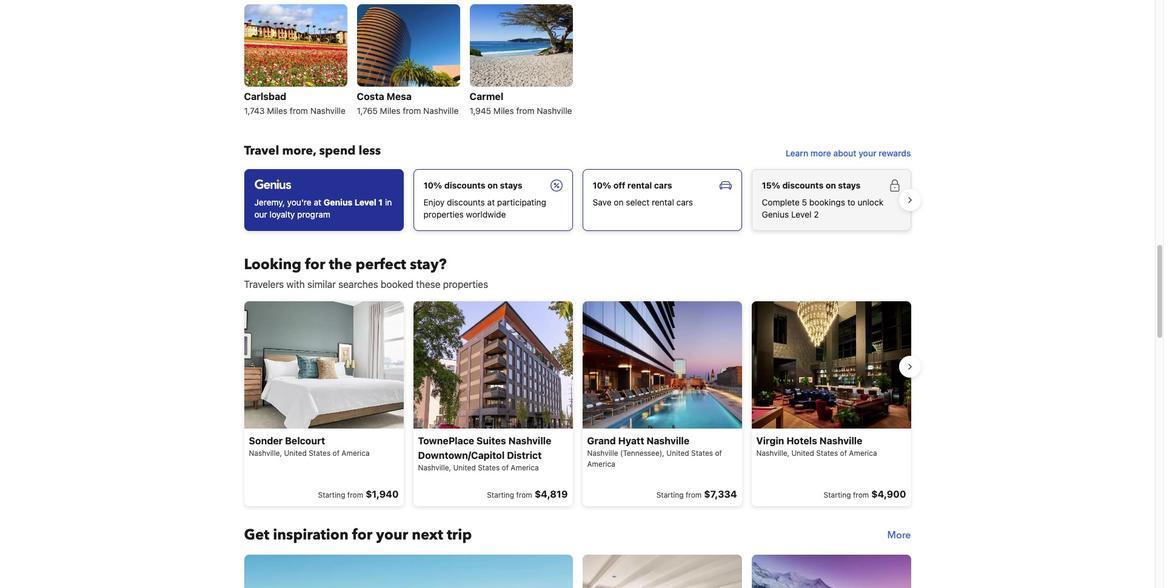 Task type: vqa. For each thing, say whether or not it's contained in the screenshot.


Task type: locate. For each thing, give the bounding box(es) containing it.
at up "worldwide" at the left top of page
[[487, 197, 495, 207]]

10% up save
[[593, 180, 611, 190]]

nashville inside carlsbad 1,743 miles from nashville
[[310, 105, 346, 116]]

of up $7,334 on the right
[[715, 449, 722, 458]]

starting down grand hyatt nashville nashville (tennessee), united states of america
[[657, 491, 684, 500]]

nashville, down towneplace
[[418, 464, 451, 473]]

states down hotels
[[816, 449, 838, 458]]

perfect
[[356, 255, 406, 275]]

discounts for discounts
[[444, 180, 486, 190]]

america up "starting from $4,900"
[[849, 449, 877, 458]]

participating
[[497, 197, 546, 207]]

1
[[379, 197, 383, 207]]

starting
[[318, 491, 345, 500], [487, 491, 514, 500], [657, 491, 684, 500], [824, 491, 851, 500]]

towneplace
[[418, 436, 474, 447]]

2 horizontal spatial on
[[826, 180, 836, 190]]

hyatt
[[618, 436, 644, 447]]

nashville inside 'carmel 1,945 miles from nashville'
[[537, 105, 572, 116]]

1 horizontal spatial 10%
[[593, 180, 611, 190]]

0 horizontal spatial cars
[[654, 180, 672, 190]]

america inside 'sonder belcourt nashville, united states of america'
[[342, 449, 370, 458]]

genius up program at the left of the page
[[324, 197, 353, 207]]

grand hyatt nashville nashville (tennessee), united states of america
[[587, 436, 722, 469]]

1 horizontal spatial on
[[614, 197, 624, 207]]

genius
[[324, 197, 353, 207], [762, 209, 789, 219]]

1 starting from the left
[[318, 491, 345, 500]]

your inside learn more about your rewards link
[[859, 148, 877, 158]]

starting down towneplace suites nashville downtown/capitol district nashville, united states of america
[[487, 491, 514, 500]]

united inside 'sonder belcourt nashville, united states of america'
[[284, 449, 307, 458]]

discounts up 5
[[783, 180, 824, 190]]

rental up select
[[628, 180, 652, 190]]

2 starting from the left
[[487, 491, 514, 500]]

america inside towneplace suites nashville downtown/capitol district nashville, united states of america
[[511, 464, 539, 473]]

america inside grand hyatt nashville nashville (tennessee), united states of america
[[587, 460, 615, 469]]

of up starting from $1,940
[[333, 449, 340, 458]]

0 horizontal spatial genius
[[324, 197, 353, 207]]

our
[[254, 209, 267, 219]]

your left next
[[376, 525, 408, 545]]

level left 1
[[355, 197, 376, 207]]

starting inside starting from $4,819
[[487, 491, 514, 500]]

united down hotels
[[792, 449, 814, 458]]

states up starting from $7,334
[[691, 449, 713, 458]]

of up "starting from $4,900"
[[840, 449, 847, 458]]

properties
[[424, 209, 464, 219], [443, 279, 488, 290]]

discounts down 10% discounts on stays
[[447, 197, 485, 207]]

at for you're
[[314, 197, 321, 207]]

on
[[488, 180, 498, 190], [826, 180, 836, 190], [614, 197, 624, 207]]

states down belcourt
[[309, 449, 331, 458]]

1,945
[[470, 105, 491, 116]]

region for looking for the perfect stay?
[[234, 296, 921, 511]]

0 horizontal spatial miles
[[267, 105, 288, 116]]

1 vertical spatial region
[[234, 296, 921, 511]]

miles inside costa mesa 1,765 miles from nashville
[[380, 105, 401, 116]]

america down district
[[511, 464, 539, 473]]

united
[[284, 449, 307, 458], [667, 449, 689, 458], [792, 449, 814, 458], [453, 464, 476, 473]]

0 vertical spatial your
[[859, 148, 877, 158]]

your right about
[[859, 148, 877, 158]]

these
[[416, 279, 441, 290]]

from left $4,819
[[516, 491, 532, 500]]

from left $7,334 on the right
[[686, 491, 702, 500]]

10% up enjoy
[[424, 180, 442, 190]]

nashville, down sonder
[[249, 449, 282, 458]]

rental right select
[[652, 197, 674, 207]]

2 horizontal spatial nashville,
[[757, 449, 790, 458]]

united inside grand hyatt nashville nashville (tennessee), united states of america
[[667, 449, 689, 458]]

nashville, inside 'sonder belcourt nashville, united states of america'
[[249, 449, 282, 458]]

cars up save on select rental cars
[[654, 180, 672, 190]]

1 vertical spatial properties
[[443, 279, 488, 290]]

0 vertical spatial rental
[[628, 180, 652, 190]]

get
[[244, 525, 269, 545]]

1 stays from the left
[[500, 180, 523, 190]]

costa mesa 1,765 miles from nashville
[[357, 91, 459, 116]]

1 miles from the left
[[267, 105, 288, 116]]

united down belcourt
[[284, 449, 307, 458]]

1 at from the left
[[314, 197, 321, 207]]

1 horizontal spatial stays
[[838, 180, 861, 190]]

states down suites
[[478, 464, 500, 473]]

starting inside "starting from $4,900"
[[824, 491, 851, 500]]

2 horizontal spatial miles
[[494, 105, 514, 116]]

stays
[[500, 180, 523, 190], [838, 180, 861, 190]]

properties inside the enjoy discounts at participating properties worldwide
[[424, 209, 464, 219]]

booked
[[381, 279, 414, 290]]

from left $4,900
[[853, 491, 869, 500]]

level down 5
[[791, 209, 812, 219]]

from
[[290, 105, 308, 116], [403, 105, 421, 116], [516, 105, 535, 116], [347, 491, 363, 500], [516, 491, 532, 500], [686, 491, 702, 500], [853, 491, 869, 500]]

2 10% from the left
[[593, 180, 611, 190]]

sonder belcourt nashville, united states of america
[[249, 436, 370, 458]]

america inside virgin hotels nashville nashville, united states of america
[[849, 449, 877, 458]]

properties right these
[[443, 279, 488, 290]]

1 horizontal spatial at
[[487, 197, 495, 207]]

(tennessee),
[[620, 449, 665, 458]]

1 10% from the left
[[424, 180, 442, 190]]

region containing 10% discounts on stays
[[234, 164, 921, 236]]

0 vertical spatial cars
[[654, 180, 672, 190]]

on for bookings
[[826, 180, 836, 190]]

starting for $4,900
[[824, 491, 851, 500]]

off
[[614, 180, 626, 190]]

cars right select
[[677, 197, 693, 207]]

0 vertical spatial properties
[[424, 209, 464, 219]]

stays up the to
[[838, 180, 861, 190]]

discounts
[[444, 180, 486, 190], [783, 180, 824, 190], [447, 197, 485, 207]]

america up starting from $1,940
[[342, 449, 370, 458]]

0 horizontal spatial nashville,
[[249, 449, 282, 458]]

in
[[385, 197, 392, 207]]

miles inside 'carmel 1,945 miles from nashville'
[[494, 105, 514, 116]]

rental
[[628, 180, 652, 190], [652, 197, 674, 207]]

for down starting from $1,940
[[352, 525, 372, 545]]

travel
[[244, 142, 279, 159]]

2 at from the left
[[487, 197, 495, 207]]

carmel 1,945 miles from nashville
[[470, 91, 572, 116]]

blue genius logo image
[[254, 179, 291, 189], [254, 179, 291, 189]]

from right 1,945
[[516, 105, 535, 116]]

2 region from the top
[[234, 296, 921, 511]]

at
[[314, 197, 321, 207], [487, 197, 495, 207]]

united right (tennessee),
[[667, 449, 689, 458]]

for inside looking for the perfect stay? travelers with similar searches booked these properties
[[305, 255, 325, 275]]

starting inside starting from $1,940
[[318, 491, 345, 500]]

properties inside looking for the perfect stay? travelers with similar searches booked these properties
[[443, 279, 488, 290]]

starting from $1,940
[[318, 489, 399, 500]]

4 starting from the left
[[824, 491, 851, 500]]

at inside the enjoy discounts at participating properties worldwide
[[487, 197, 495, 207]]

0 horizontal spatial on
[[488, 180, 498, 190]]

1 horizontal spatial for
[[352, 525, 372, 545]]

from down mesa
[[403, 105, 421, 116]]

of
[[333, 449, 340, 458], [715, 449, 722, 458], [840, 449, 847, 458], [502, 464, 509, 473]]

1 vertical spatial genius
[[762, 209, 789, 219]]

select
[[626, 197, 650, 207]]

0 horizontal spatial at
[[314, 197, 321, 207]]

1 vertical spatial your
[[376, 525, 408, 545]]

miles down mesa
[[380, 105, 401, 116]]

from inside costa mesa 1,765 miles from nashville
[[403, 105, 421, 116]]

0 horizontal spatial for
[[305, 255, 325, 275]]

carmel
[[470, 91, 503, 102]]

in our loyalty program
[[254, 197, 392, 219]]

carlsbad 1,743 miles from nashville
[[244, 91, 346, 116]]

1 horizontal spatial miles
[[380, 105, 401, 116]]

nashville
[[310, 105, 346, 116], [423, 105, 459, 116], [537, 105, 572, 116], [509, 436, 552, 447], [647, 436, 690, 447], [820, 436, 863, 447], [587, 449, 618, 458]]

1 region from the top
[[234, 164, 921, 236]]

2
[[814, 209, 819, 219]]

2 miles from the left
[[380, 105, 401, 116]]

miles
[[267, 105, 288, 116], [380, 105, 401, 116], [494, 105, 514, 116]]

0 horizontal spatial 10%
[[424, 180, 442, 190]]

0 horizontal spatial your
[[376, 525, 408, 545]]

at up program at the left of the page
[[314, 197, 321, 207]]

1,743
[[244, 105, 265, 116]]

belcourt
[[285, 436, 325, 447]]

1 horizontal spatial nashville,
[[418, 464, 451, 473]]

starting inside starting from $7,334
[[657, 491, 684, 500]]

looking
[[244, 255, 301, 275]]

united down downtown/capitol on the bottom left
[[453, 464, 476, 473]]

1 vertical spatial for
[[352, 525, 372, 545]]

properties down enjoy
[[424, 209, 464, 219]]

virgin hotels nashville nashville, united states of america
[[757, 436, 877, 458]]

searches
[[338, 279, 378, 290]]

3 miles from the left
[[494, 105, 514, 116]]

0 vertical spatial region
[[234, 164, 921, 236]]

on up bookings
[[826, 180, 836, 190]]

1 horizontal spatial level
[[791, 209, 812, 219]]

on right save
[[614, 197, 624, 207]]

america down grand
[[587, 460, 615, 469]]

region containing sonder belcourt
[[234, 296, 921, 511]]

genius down complete
[[762, 209, 789, 219]]

nashville inside towneplace suites nashville downtown/capitol district nashville, united states of america
[[509, 436, 552, 447]]

for up the similar
[[305, 255, 325, 275]]

1 horizontal spatial genius
[[762, 209, 789, 219]]

hotels
[[787, 436, 817, 447]]

complete 5 bookings to unlock genius level 2
[[762, 197, 884, 219]]

level inside complete 5 bookings to unlock genius level 2
[[791, 209, 812, 219]]

miles down 'carlsbad'
[[267, 105, 288, 116]]

stays up participating
[[500, 180, 523, 190]]

level
[[355, 197, 376, 207], [791, 209, 812, 219]]

region
[[234, 164, 921, 236], [234, 296, 921, 511]]

of inside virgin hotels nashville nashville, united states of america
[[840, 449, 847, 458]]

1 vertical spatial cars
[[677, 197, 693, 207]]

2 stays from the left
[[838, 180, 861, 190]]

from left $1,940
[[347, 491, 363, 500]]

1 horizontal spatial your
[[859, 148, 877, 158]]

nashville, down virgin
[[757, 449, 790, 458]]

10%
[[424, 180, 442, 190], [593, 180, 611, 190]]

discounts up the enjoy discounts at participating properties worldwide in the top of the page
[[444, 180, 486, 190]]

0 horizontal spatial stays
[[500, 180, 523, 190]]

0 vertical spatial genius
[[324, 197, 353, 207]]

of down district
[[502, 464, 509, 473]]

nashville inside costa mesa 1,765 miles from nashville
[[423, 105, 459, 116]]

save on select rental cars
[[593, 197, 693, 207]]

at for discounts
[[487, 197, 495, 207]]

sonder
[[249, 436, 283, 447]]

starting left $4,900
[[824, 491, 851, 500]]

on up the enjoy discounts at participating properties worldwide in the top of the page
[[488, 180, 498, 190]]

starting up the inspiration
[[318, 491, 345, 500]]

1 vertical spatial level
[[791, 209, 812, 219]]

miles inside carlsbad 1,743 miles from nashville
[[267, 105, 288, 116]]

0 horizontal spatial level
[[355, 197, 376, 207]]

for
[[305, 255, 325, 275], [352, 525, 372, 545]]

from up more,
[[290, 105, 308, 116]]

your
[[859, 148, 877, 158], [376, 525, 408, 545]]

$4,900
[[872, 489, 906, 500]]

miles down carmel
[[494, 105, 514, 116]]

nashville,
[[249, 449, 282, 458], [757, 449, 790, 458], [418, 464, 451, 473]]

3 starting from the left
[[657, 491, 684, 500]]

0 vertical spatial for
[[305, 255, 325, 275]]

1 horizontal spatial cars
[[677, 197, 693, 207]]

to
[[848, 197, 856, 207]]



Task type: describe. For each thing, give the bounding box(es) containing it.
10% for 10% discounts on stays
[[424, 180, 442, 190]]

jeremy,
[[254, 197, 285, 207]]

worldwide
[[466, 209, 506, 219]]

mesa
[[387, 91, 412, 102]]

trip
[[447, 525, 472, 545]]

from inside carlsbad 1,743 miles from nashville
[[290, 105, 308, 116]]

states inside 'sonder belcourt nashville, united states of america'
[[309, 449, 331, 458]]

less
[[359, 142, 381, 159]]

learn more about your rewards
[[786, 148, 911, 158]]

15% discounts on stays
[[762, 180, 861, 190]]

carlsbad
[[244, 91, 286, 102]]

virgin
[[757, 436, 784, 447]]

states inside grand hyatt nashville nashville (tennessee), united states of america
[[691, 449, 713, 458]]

from inside starting from $7,334
[[686, 491, 702, 500]]

inspiration
[[273, 525, 349, 545]]

states inside virgin hotels nashville nashville, united states of america
[[816, 449, 838, 458]]

you're
[[287, 197, 312, 207]]

grand
[[587, 436, 616, 447]]

learn
[[786, 148, 809, 158]]

united inside towneplace suites nashville downtown/capitol district nashville, united states of america
[[453, 464, 476, 473]]

towneplace suites nashville downtown/capitol district nashville, united states of america
[[418, 436, 552, 473]]

of inside 'sonder belcourt nashville, united states of america'
[[333, 449, 340, 458]]

nashville, inside towneplace suites nashville downtown/capitol district nashville, united states of america
[[418, 464, 451, 473]]

suites
[[477, 436, 506, 447]]

about
[[834, 148, 857, 158]]

similar
[[307, 279, 336, 290]]

of inside towneplace suites nashville downtown/capitol district nashville, united states of america
[[502, 464, 509, 473]]

looking for the perfect stay? travelers with similar searches booked these properties
[[244, 255, 488, 290]]

enjoy
[[424, 197, 445, 207]]

district
[[507, 450, 542, 461]]

of inside grand hyatt nashville nashville (tennessee), united states of america
[[715, 449, 722, 458]]

from inside starting from $4,819
[[516, 491, 532, 500]]

learn more about your rewards link
[[781, 142, 916, 164]]

rewards
[[879, 148, 911, 158]]

travel more, spend less
[[244, 142, 381, 159]]

more link
[[888, 526, 911, 545]]

1,765
[[357, 105, 378, 116]]

program
[[297, 209, 330, 219]]

next
[[412, 525, 443, 545]]

downtown/capitol
[[418, 450, 505, 461]]

from inside "starting from $4,900"
[[853, 491, 869, 500]]

miles for carlsbad
[[267, 105, 288, 116]]

your for for
[[376, 525, 408, 545]]

10% for 10% off rental cars
[[593, 180, 611, 190]]

with
[[287, 279, 305, 290]]

unlock
[[858, 197, 884, 207]]

stays for 15% discounts on stays
[[838, 180, 861, 190]]

on for at
[[488, 180, 498, 190]]

starting from $4,900
[[824, 489, 906, 500]]

1 vertical spatial rental
[[652, 197, 674, 207]]

nashville, inside virgin hotels nashville nashville, united states of america
[[757, 449, 790, 458]]

from inside starting from $1,940
[[347, 491, 363, 500]]

miles for carmel
[[494, 105, 514, 116]]

loyalty
[[270, 209, 295, 219]]

starting for $1,940
[[318, 491, 345, 500]]

10% off rental cars
[[593, 180, 672, 190]]

region for travel more, spend less
[[234, 164, 921, 236]]

discounts inside the enjoy discounts at participating properties worldwide
[[447, 197, 485, 207]]

genius inside complete 5 bookings to unlock genius level 2
[[762, 209, 789, 219]]

travelers
[[244, 279, 284, 290]]

spend
[[319, 142, 356, 159]]

starting from $7,334
[[657, 489, 737, 500]]

$4,819
[[535, 489, 568, 500]]

more,
[[282, 142, 316, 159]]

0 vertical spatial level
[[355, 197, 376, 207]]

states inside towneplace suites nashville downtown/capitol district nashville, united states of america
[[478, 464, 500, 473]]

stay?
[[410, 255, 447, 275]]

starting from $4,819
[[487, 489, 568, 500]]

nashville inside virgin hotels nashville nashville, united states of america
[[820, 436, 863, 447]]

from inside 'carmel 1,945 miles from nashville'
[[516, 105, 535, 116]]

complete
[[762, 197, 800, 207]]

enjoy discounts at participating properties worldwide
[[424, 197, 546, 219]]

stays for 10% discounts on stays
[[500, 180, 523, 190]]

$1,940
[[366, 489, 399, 500]]

save
[[593, 197, 612, 207]]

10% discounts on stays
[[424, 180, 523, 190]]

discounts for 5
[[783, 180, 824, 190]]

jeremy, you're at genius level 1
[[254, 197, 383, 207]]

15%
[[762, 180, 781, 190]]

costa
[[357, 91, 384, 102]]

the
[[329, 255, 352, 275]]

united inside virgin hotels nashville nashville, united states of america
[[792, 449, 814, 458]]

bookings
[[810, 197, 845, 207]]

starting for $7,334
[[657, 491, 684, 500]]

starting for $4,819
[[487, 491, 514, 500]]

more
[[888, 529, 911, 542]]

your for about
[[859, 148, 877, 158]]

more
[[811, 148, 831, 158]]

5
[[802, 197, 807, 207]]

get inspiration for your next trip
[[244, 525, 472, 545]]

$7,334
[[704, 489, 737, 500]]



